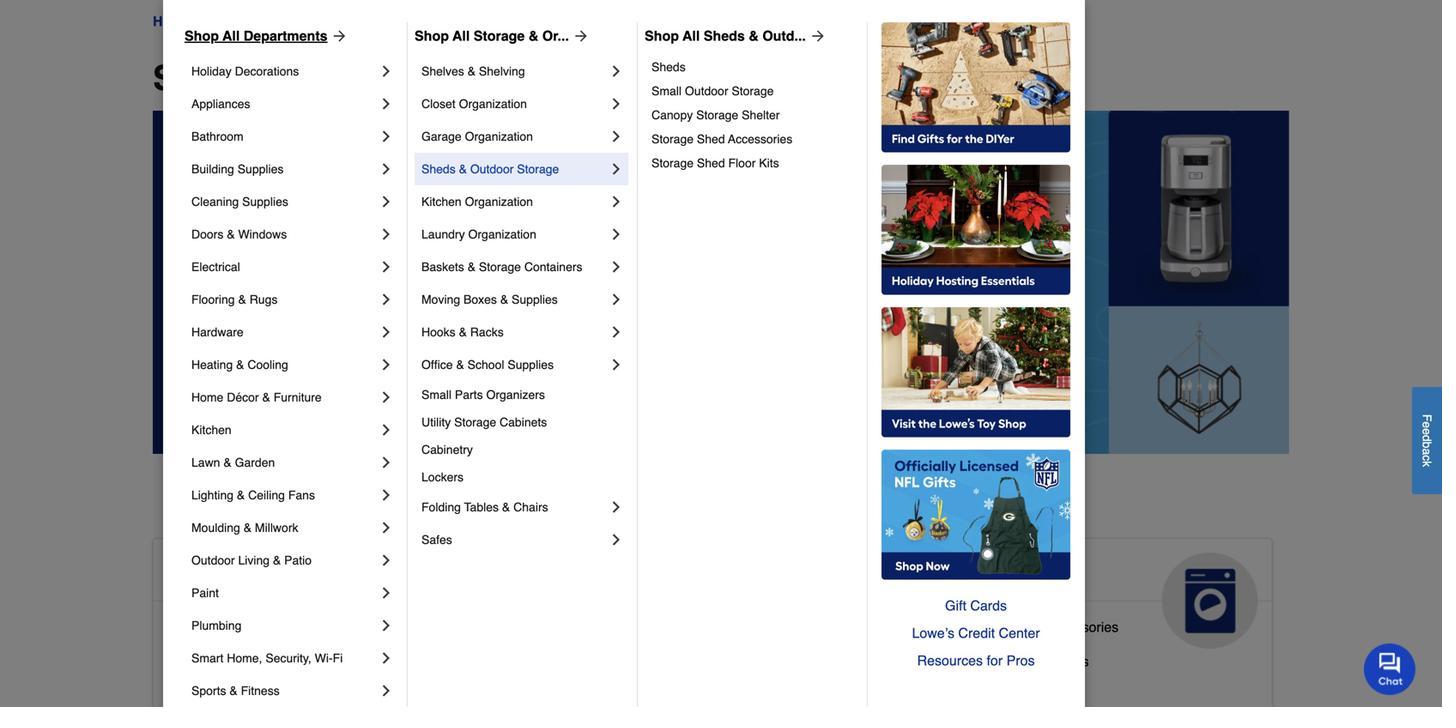 Task type: vqa. For each thing, say whether or not it's contained in the screenshot.
Sheds corresponding to Sheds
yes



Task type: describe. For each thing, give the bounding box(es) containing it.
1 vertical spatial bathroom
[[237, 619, 296, 635]]

moulding & millwork
[[191, 521, 298, 535]]

gift cards
[[945, 598, 1007, 614]]

cleaning supplies link
[[191, 185, 378, 218]]

shop for shop all sheds & outd...
[[645, 28, 679, 44]]

shop all departments
[[153, 58, 510, 98]]

garage organization
[[422, 130, 533, 143]]

officially licensed n f l gifts. shop now. image
[[882, 450, 1071, 580]]

chevron right image for appliances
[[378, 95, 395, 112]]

appliance
[[933, 619, 993, 635]]

1 horizontal spatial appliances link
[[919, 539, 1272, 649]]

chevron right image for kitchen
[[378, 422, 395, 439]]

chat invite button image
[[1364, 643, 1417, 696]]

appliance parts & accessories link
[[933, 616, 1119, 650]]

chevron right image for folding tables & chairs
[[608, 499, 625, 516]]

paint link
[[191, 577, 378, 610]]

doors
[[191, 228, 224, 241]]

bathroom link
[[191, 120, 378, 153]]

& up the wine
[[1033, 619, 1042, 635]]

appliances image
[[1162, 553, 1259, 649]]

for
[[987, 653, 1003, 669]]

2 vertical spatial outdoor
[[191, 554, 235, 568]]

& right décor
[[262, 391, 270, 404]]

center
[[999, 626, 1040, 641]]

lowe's
[[912, 626, 955, 641]]

f e e d b a c k
[[1421, 414, 1434, 467]]

kitchen for kitchen organization
[[422, 195, 462, 209]]

organization for kitchen organization
[[465, 195, 533, 209]]

kitchen organization link
[[422, 185, 608, 218]]

& right houses, on the bottom left
[[668, 681, 677, 697]]

& right 'entry'
[[273, 688, 282, 704]]

safes link
[[422, 524, 608, 556]]

shop
[[153, 58, 239, 98]]

smart
[[191, 652, 224, 665]]

chevron right image for flooring & rugs
[[378, 291, 395, 308]]

chevron right image for bathroom
[[378, 128, 395, 145]]

canopy storage shelter
[[652, 108, 780, 122]]

& inside "link"
[[237, 489, 245, 502]]

moulding
[[191, 521, 240, 535]]

parts for appliance
[[997, 619, 1029, 635]]

care
[[550, 587, 604, 615]]

0 vertical spatial accessories
[[728, 132, 793, 146]]

animal & pet care image
[[780, 553, 876, 649]]

safes
[[422, 533, 452, 547]]

garage
[[422, 130, 462, 143]]

flooring & rugs
[[191, 293, 278, 307]]

hooks & racks link
[[422, 316, 608, 349]]

organizers
[[486, 388, 545, 402]]

organization for garage organization
[[465, 130, 533, 143]]

chevron right image for shelves & shelving
[[608, 63, 625, 80]]

sports & fitness link
[[191, 675, 378, 708]]

accessible home link
[[154, 539, 507, 649]]

doors & windows
[[191, 228, 287, 241]]

supplies up small parts organizers link
[[508, 358, 554, 372]]

chevron right image for moulding & millwork
[[378, 519, 395, 537]]

chevron right image for kitchen organization
[[608, 193, 625, 210]]

departments for shop
[[244, 28, 328, 44]]

& right boxes
[[500, 293, 508, 307]]

sheds & outdoor storage
[[422, 162, 559, 176]]

rugs
[[250, 293, 278, 307]]

animal & pet care
[[550, 560, 698, 615]]

canopy
[[652, 108, 693, 122]]

chevron right image for paint
[[378, 585, 395, 602]]

accessible home
[[167, 560, 367, 587]]

chevron right image for building supplies
[[378, 161, 395, 178]]

0 horizontal spatial appliances link
[[191, 88, 378, 120]]

small outdoor storage link
[[652, 79, 855, 103]]

racks
[[470, 325, 504, 339]]

all for shop all sheds & outd...
[[683, 28, 700, 44]]

1 horizontal spatial outdoor
[[470, 162, 514, 176]]

c
[[1421, 455, 1434, 461]]

shop all storage & or... link
[[415, 26, 590, 46]]

& up kitchen organization
[[459, 162, 467, 176]]

resources for pros
[[918, 653, 1035, 669]]

pet beds, houses, & furniture link
[[550, 677, 736, 708]]

folding
[[422, 501, 461, 514]]

appliance parts & accessories
[[933, 619, 1119, 635]]

& right office
[[456, 358, 464, 372]]

chevron right image for lighting & ceiling fans
[[378, 487, 395, 504]]

chevron right image for moving boxes & supplies
[[608, 291, 625, 308]]

closet organization link
[[422, 88, 608, 120]]

0 horizontal spatial appliances
[[191, 97, 250, 111]]

& right doors
[[227, 228, 235, 241]]

chevron right image for hooks & racks
[[608, 324, 625, 341]]

décor
[[227, 391, 259, 404]]

lockers link
[[422, 464, 625, 491]]

chevron right image for lawn & garden
[[378, 454, 395, 471]]

1 vertical spatial pet
[[550, 681, 571, 697]]

accessible for accessible bathroom
[[167, 619, 233, 635]]

moving boxes & supplies
[[422, 293, 558, 307]]

& right baskets
[[468, 260, 476, 274]]

tables
[[464, 501, 499, 514]]

f e e d b a c k button
[[1413, 387, 1443, 494]]

entry
[[237, 688, 269, 704]]

furniture inside pet beds, houses, & furniture link
[[681, 681, 736, 697]]

wi-
[[315, 652, 333, 665]]

animal & pet care link
[[536, 539, 890, 649]]

all for shop all departments
[[248, 58, 291, 98]]

cabinetry
[[422, 443, 473, 457]]

all for shop all storage & or...
[[453, 28, 470, 44]]

supplies for livestock supplies
[[611, 647, 664, 663]]

resources for pros link
[[882, 647, 1071, 675]]

chevron right image for sheds & outdoor storage
[[608, 161, 625, 178]]

arrow right image for shop all sheds & outd...
[[806, 27, 827, 45]]

ceiling
[[248, 489, 285, 502]]

school
[[468, 358, 504, 372]]

lockers
[[422, 471, 464, 484]]

livestock
[[550, 647, 607, 663]]

holiday
[[191, 64, 232, 78]]

accessible bathroom link
[[167, 616, 296, 650]]

chevron right image for home décor & furniture
[[378, 389, 395, 406]]

& right shelves at the left of page
[[468, 64, 476, 78]]

chevron right image for outdoor living & patio
[[378, 552, 395, 569]]

hardware
[[191, 325, 244, 339]]

parts for small
[[455, 388, 483, 402]]

shop for shop all departments
[[185, 28, 219, 44]]

& left outd...
[[749, 28, 759, 44]]

supplies down the containers at the top left of page
[[512, 293, 558, 307]]

accessible for accessible home
[[167, 560, 293, 587]]

accessible home image
[[397, 553, 493, 649]]

wine
[[1008, 654, 1040, 670]]

& left rugs
[[238, 293, 246, 307]]

chevron right image for holiday decorations
[[378, 63, 395, 80]]

shop all sheds & outd... link
[[645, 26, 827, 46]]

& right 'tables'
[[502, 501, 510, 514]]

heating
[[191, 358, 233, 372]]

f
[[1421, 414, 1434, 422]]

chevron right image for cleaning supplies
[[378, 193, 395, 210]]

cards
[[971, 598, 1007, 614]]

security,
[[266, 652, 312, 665]]

accessible bathroom
[[167, 619, 296, 635]]

boxes
[[464, 293, 497, 307]]

& left "cooling"
[[236, 358, 244, 372]]

sheds for sheds & outdoor storage
[[422, 162, 456, 176]]

storage shed floor kits
[[652, 156, 779, 170]]



Task type: locate. For each thing, give the bounding box(es) containing it.
1 vertical spatial kitchen
[[191, 423, 232, 437]]

1 vertical spatial furniture
[[681, 681, 736, 697]]

livestock supplies link
[[550, 643, 664, 677]]

kitchen for kitchen
[[191, 423, 232, 437]]

0 vertical spatial furniture
[[274, 391, 322, 404]]

office & school supplies link
[[422, 349, 608, 381]]

shop up shelves at the left of page
[[415, 28, 449, 44]]

enjoy savings year-round. no matter what you're shopping for, find what you need at a great price. image
[[153, 111, 1290, 454]]

e up d
[[1421, 422, 1434, 428]]

moving
[[422, 293, 460, 307]]

1 vertical spatial outdoor
[[470, 162, 514, 176]]

garden
[[235, 456, 275, 470]]

0 vertical spatial kitchen
[[422, 195, 462, 209]]

hooks
[[422, 325, 456, 339]]

0 vertical spatial outdoor
[[685, 84, 729, 98]]

shed inside storage shed floor kits link
[[697, 156, 725, 170]]

laundry organization link
[[422, 218, 608, 251]]

arrow right image
[[328, 27, 348, 45]]

2 vertical spatial sheds
[[422, 162, 456, 176]]

departments inside shop all departments link
[[244, 28, 328, 44]]

1 horizontal spatial pet
[[661, 560, 698, 587]]

b
[[1421, 442, 1434, 448]]

1 horizontal spatial arrow right image
[[806, 27, 827, 45]]

accessible bedroom link
[[167, 650, 293, 684]]

accessories down shelter
[[728, 132, 793, 146]]

houses,
[[613, 681, 664, 697]]

sheds down the garage
[[422, 162, 456, 176]]

shop all departments
[[185, 28, 328, 44]]

chevron right image for office & school supplies
[[608, 356, 625, 374]]

& left patio
[[273, 554, 281, 568]]

arrow right image up shelves & shelving link
[[569, 27, 590, 45]]

chevron right image for sports & fitness
[[378, 683, 395, 700]]

cabinets
[[500, 416, 547, 429]]

storage shed accessories
[[652, 132, 793, 146]]

0 horizontal spatial arrow right image
[[569, 27, 590, 45]]

arrow right image up sheds link on the top of page
[[806, 27, 827, 45]]

accessible up "smart"
[[167, 619, 233, 635]]

chillers
[[1043, 654, 1089, 670]]

storage shed floor kits link
[[652, 151, 855, 175]]

lighting
[[191, 489, 234, 502]]

1 horizontal spatial kitchen
[[422, 195, 462, 209]]

small parts organizers
[[422, 388, 545, 402]]

0 vertical spatial bathroom
[[191, 130, 244, 143]]

garage organization link
[[422, 120, 608, 153]]

departments link
[[206, 11, 285, 32]]

arrow right image for shop all storage & or...
[[569, 27, 590, 45]]

accessible entry & home
[[167, 688, 322, 704]]

1 vertical spatial small
[[422, 388, 452, 402]]

bathroom up smart home, security, wi-fi
[[237, 619, 296, 635]]

e up b
[[1421, 428, 1434, 435]]

& down accessible bedroom link on the bottom left of page
[[230, 684, 238, 698]]

smart home, security, wi-fi
[[191, 652, 343, 665]]

chairs
[[514, 501, 548, 514]]

kitchen up laundry on the left top of the page
[[422, 195, 462, 209]]

parts up utility storage cabinets
[[455, 388, 483, 402]]

shed up storage shed floor kits
[[697, 132, 725, 146]]

2 horizontal spatial shop
[[645, 28, 679, 44]]

& right animal
[[637, 560, 654, 587]]

organization up sheds & outdoor storage
[[465, 130, 533, 143]]

0 vertical spatial appliances link
[[191, 88, 378, 120]]

arrow right image inside shop all sheds & outd... link
[[806, 27, 827, 45]]

organization inside closet organization link
[[459, 97, 527, 111]]

chevron right image for baskets & storage containers
[[608, 258, 625, 276]]

fans
[[288, 489, 315, 502]]

or...
[[542, 28, 569, 44]]

1 horizontal spatial accessories
[[1045, 619, 1119, 635]]

appliances link
[[191, 88, 378, 120], [919, 539, 1272, 649]]

living
[[238, 554, 270, 568]]

supplies up cleaning supplies
[[238, 162, 284, 176]]

appliances down holiday
[[191, 97, 250, 111]]

lighting & ceiling fans
[[191, 489, 315, 502]]

4 accessible from the top
[[167, 688, 233, 704]]

shed for accessories
[[697, 132, 725, 146]]

shed down storage shed accessories
[[697, 156, 725, 170]]

small for small outdoor storage
[[652, 84, 682, 98]]

all up small outdoor storage
[[683, 28, 700, 44]]

0 horizontal spatial shop
[[185, 28, 219, 44]]

bathroom up building
[[191, 130, 244, 143]]

chevron right image for hardware
[[378, 324, 395, 341]]

organization inside garage organization link
[[465, 130, 533, 143]]

lowe's credit center link
[[882, 620, 1071, 647]]

heating & cooling
[[191, 358, 288, 372]]

accessible down "smart"
[[167, 688, 233, 704]]

1 vertical spatial appliances link
[[919, 539, 1272, 649]]

credit
[[959, 626, 995, 641]]

arrow right image
[[569, 27, 590, 45], [806, 27, 827, 45]]

organization inside laundry organization link
[[468, 228, 537, 241]]

0 horizontal spatial kitchen
[[191, 423, 232, 437]]

2 e from the top
[[1421, 428, 1434, 435]]

building
[[191, 162, 234, 176]]

arrow right image inside "shop all storage & or..." link
[[569, 27, 590, 45]]

departments up holiday decorations link
[[244, 28, 328, 44]]

chevron right image for doors & windows
[[378, 226, 395, 243]]

laundry organization
[[422, 228, 537, 241]]

chevron right image for garage organization
[[608, 128, 625, 145]]

sheds for sheds
[[652, 60, 686, 74]]

electrical link
[[191, 251, 378, 283]]

organization down sheds & outdoor storage
[[465, 195, 533, 209]]

outdoor down garage organization
[[470, 162, 514, 176]]

building supplies link
[[191, 153, 378, 185]]

shelter
[[742, 108, 780, 122]]

0 vertical spatial sheds
[[704, 28, 745, 44]]

resources
[[918, 653, 983, 669]]

appliances
[[191, 97, 250, 111], [933, 560, 1061, 587]]

cabinetry link
[[422, 436, 625, 464]]

plumbing link
[[191, 610, 378, 642]]

1 vertical spatial appliances
[[933, 560, 1061, 587]]

& right lawn
[[224, 456, 232, 470]]

chevron right image for heating & cooling
[[378, 356, 395, 374]]

departments up the garage
[[300, 58, 510, 98]]

shop all storage & or...
[[415, 28, 569, 44]]

beds,
[[574, 681, 610, 697]]

1 horizontal spatial small
[[652, 84, 682, 98]]

1 vertical spatial parts
[[997, 619, 1029, 635]]

fi
[[333, 652, 343, 665]]

parts down cards
[[997, 619, 1029, 635]]

1 horizontal spatial sheds
[[652, 60, 686, 74]]

hardware link
[[191, 316, 378, 349]]

pros
[[1007, 653, 1035, 669]]

cleaning supplies
[[191, 195, 288, 209]]

shop
[[185, 28, 219, 44], [415, 28, 449, 44], [645, 28, 679, 44]]

folding tables & chairs link
[[422, 491, 608, 524]]

1 horizontal spatial furniture
[[681, 681, 736, 697]]

0 horizontal spatial parts
[[455, 388, 483, 402]]

shop for shop all storage & or...
[[415, 28, 449, 44]]

1 horizontal spatial parts
[[997, 619, 1029, 635]]

1 vertical spatial sheds
[[652, 60, 686, 74]]

departments up holiday decorations
[[206, 13, 285, 29]]

0 horizontal spatial pet
[[550, 681, 571, 697]]

appliances up cards
[[933, 560, 1061, 587]]

0 horizontal spatial small
[[422, 388, 452, 402]]

accessories
[[728, 132, 793, 146], [1045, 619, 1119, 635]]

1 accessible from the top
[[167, 560, 293, 587]]

sheds up canopy
[[652, 60, 686, 74]]

beverage
[[933, 654, 991, 670]]

2 shop from the left
[[415, 28, 449, 44]]

pet inside "animal & pet care"
[[661, 560, 698, 587]]

kits
[[759, 156, 779, 170]]

all up holiday decorations
[[223, 28, 240, 44]]

small outdoor storage
[[652, 84, 774, 98]]

shop all departments link
[[185, 26, 348, 46]]

& left ceiling
[[237, 489, 245, 502]]

furniture right houses, on the bottom left
[[681, 681, 736, 697]]

0 horizontal spatial outdoor
[[191, 554, 235, 568]]

beverage & wine chillers link
[[933, 650, 1089, 684]]

accessible inside 'link'
[[167, 688, 233, 704]]

accessible entry & home link
[[167, 684, 322, 708]]

smart home, security, wi-fi link
[[191, 642, 378, 675]]

flooring & rugs link
[[191, 283, 378, 316]]

shed inside storage shed accessories link
[[697, 132, 725, 146]]

chevron right image for smart home, security, wi-fi
[[378, 650, 395, 667]]

lighting & ceiling fans link
[[191, 479, 378, 512]]

closet
[[422, 97, 456, 111]]

chevron right image for electrical
[[378, 258, 395, 276]]

appliances link up chillers
[[919, 539, 1272, 649]]

0 horizontal spatial sheds
[[422, 162, 456, 176]]

2 accessible from the top
[[167, 619, 233, 635]]

outdoor up 'canopy storage shelter' on the top of the page
[[685, 84, 729, 98]]

organization for closet organization
[[459, 97, 527, 111]]

& left millwork
[[244, 521, 252, 535]]

heating & cooling link
[[191, 349, 378, 381]]

1 vertical spatial accessories
[[1045, 619, 1119, 635]]

home décor & furniture link
[[191, 381, 378, 414]]

supplies for cleaning supplies
[[242, 195, 288, 209]]

0 vertical spatial appliances
[[191, 97, 250, 111]]

1 arrow right image from the left
[[569, 27, 590, 45]]

furniture up kitchen link
[[274, 391, 322, 404]]

1 shop from the left
[[185, 28, 219, 44]]

3 accessible from the top
[[167, 654, 233, 670]]

sheds
[[704, 28, 745, 44], [652, 60, 686, 74], [422, 162, 456, 176]]

shelving
[[479, 64, 525, 78]]

utility storage cabinets
[[422, 416, 547, 429]]

chevron right image for laundry organization
[[608, 226, 625, 243]]

containers
[[525, 260, 583, 274]]

all
[[223, 28, 240, 44], [453, 28, 470, 44], [683, 28, 700, 44], [248, 58, 291, 98]]

0 vertical spatial small
[[652, 84, 682, 98]]

0 horizontal spatial furniture
[[274, 391, 322, 404]]

kitchen up lawn
[[191, 423, 232, 437]]

bathroom
[[191, 130, 244, 143], [237, 619, 296, 635]]

shed for floor
[[697, 156, 725, 170]]

accessible up sports
[[167, 654, 233, 670]]

chevron right image for plumbing
[[378, 617, 395, 635]]

small parts organizers link
[[422, 381, 625, 409]]

lawn & garden link
[[191, 447, 378, 479]]

outd...
[[763, 28, 806, 44]]

organization inside kitchen organization link
[[465, 195, 533, 209]]

moulding & millwork link
[[191, 512, 378, 544]]

organization up baskets & storage containers
[[468, 228, 537, 241]]

sheds link
[[652, 55, 855, 79]]

& left pros
[[995, 654, 1004, 670]]

beverage & wine chillers
[[933, 654, 1089, 670]]

chevron right image for safes
[[608, 532, 625, 549]]

2 horizontal spatial sheds
[[704, 28, 745, 44]]

chevron right image
[[608, 63, 625, 80], [608, 95, 625, 112], [378, 161, 395, 178], [608, 161, 625, 178], [378, 291, 395, 308], [608, 291, 625, 308], [378, 324, 395, 341], [608, 324, 625, 341], [378, 356, 395, 374], [608, 356, 625, 374], [378, 389, 395, 406], [378, 422, 395, 439], [378, 454, 395, 471], [378, 519, 395, 537], [378, 585, 395, 602], [378, 683, 395, 700]]

holiday decorations
[[191, 64, 299, 78]]

supplies up windows on the left top
[[242, 195, 288, 209]]

1 shed from the top
[[697, 132, 725, 146]]

2 shed from the top
[[697, 156, 725, 170]]

furniture inside home décor & furniture 'link'
[[274, 391, 322, 404]]

accessible for accessible entry & home
[[167, 688, 233, 704]]

home,
[[227, 652, 262, 665]]

2 horizontal spatial outdoor
[[685, 84, 729, 98]]

sheds up sheds link on the top of page
[[704, 28, 745, 44]]

chevron right image
[[378, 63, 395, 80], [378, 95, 395, 112], [378, 128, 395, 145], [608, 128, 625, 145], [378, 193, 395, 210], [608, 193, 625, 210], [378, 226, 395, 243], [608, 226, 625, 243], [378, 258, 395, 276], [608, 258, 625, 276], [378, 487, 395, 504], [608, 499, 625, 516], [608, 532, 625, 549], [378, 552, 395, 569], [378, 617, 395, 635], [378, 650, 395, 667]]

fitness
[[241, 684, 280, 698]]

& left or...
[[529, 28, 539, 44]]

organization for laundry organization
[[468, 228, 537, 241]]

visit the lowe's toy shop. image
[[882, 307, 1071, 438]]

e
[[1421, 422, 1434, 428], [1421, 428, 1434, 435]]

small for small parts organizers
[[422, 388, 452, 402]]

0 vertical spatial shed
[[697, 132, 725, 146]]

departments for shop
[[300, 58, 510, 98]]

1 horizontal spatial shop
[[415, 28, 449, 44]]

supplies for building supplies
[[238, 162, 284, 176]]

accessories up chillers
[[1045, 619, 1119, 635]]

3 shop from the left
[[645, 28, 679, 44]]

small up utility at bottom
[[422, 388, 452, 402]]

supplies
[[238, 162, 284, 176], [242, 195, 288, 209], [512, 293, 558, 307], [508, 358, 554, 372], [611, 647, 664, 663]]

appliances link down decorations
[[191, 88, 378, 120]]

1 horizontal spatial appliances
[[933, 560, 1061, 587]]

accessible for accessible bedroom
[[167, 654, 233, 670]]

cooling
[[248, 358, 288, 372]]

& left racks
[[459, 325, 467, 339]]

livestock supplies
[[550, 647, 664, 663]]

0 vertical spatial pet
[[661, 560, 698, 587]]

chevron right image for closet organization
[[608, 95, 625, 112]]

accessible bedroom
[[167, 654, 293, 670]]

1 vertical spatial shed
[[697, 156, 725, 170]]

all for shop all departments
[[223, 28, 240, 44]]

1 e from the top
[[1421, 422, 1434, 428]]

holiday hosting essentials. image
[[882, 165, 1071, 295]]

& inside "animal & pet care"
[[637, 560, 654, 587]]

0 horizontal spatial accessories
[[728, 132, 793, 146]]

home décor & furniture
[[191, 391, 322, 404]]

shop up holiday
[[185, 28, 219, 44]]

hooks & racks
[[422, 325, 504, 339]]

office & school supplies
[[422, 358, 554, 372]]

accessible down moulding
[[167, 560, 293, 587]]

0 vertical spatial parts
[[455, 388, 483, 402]]

find gifts for the diyer. image
[[882, 22, 1071, 153]]

all down shop all departments link
[[248, 58, 291, 98]]

supplies up houses, on the bottom left
[[611, 647, 664, 663]]

small up canopy
[[652, 84, 682, 98]]

utility storage cabinets link
[[422, 409, 625, 436]]

2 arrow right image from the left
[[806, 27, 827, 45]]

organization down the shelving
[[459, 97, 527, 111]]

outdoor down moulding
[[191, 554, 235, 568]]

all up shelves & shelving
[[453, 28, 470, 44]]

shop up small outdoor storage
[[645, 28, 679, 44]]



